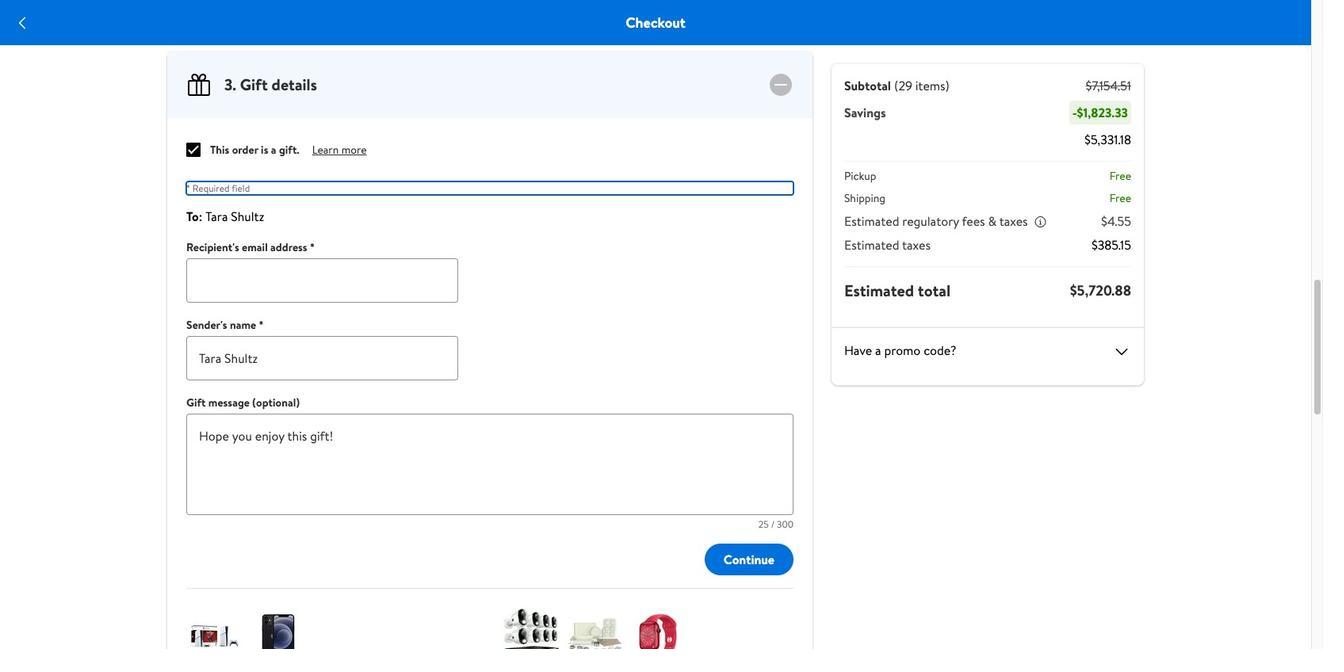 Task type: vqa. For each thing, say whether or not it's contained in the screenshot.
SHULTZ
yes



Task type: locate. For each thing, give the bounding box(es) containing it.
0 horizontal spatial taxes
[[902, 236, 931, 254]]

subtotal (29 items)
[[844, 77, 950, 94]]

regulatory
[[902, 212, 959, 230]]

playstation 5 disc console slim - marvel's spider-man 2 bundle image
[[186, 608, 243, 649]]

estimated regulatory fees & taxes
[[844, 212, 1028, 230]]

2 free from the top
[[1110, 190, 1131, 206]]

subtotal
[[844, 77, 891, 94]]

gift left message on the bottom
[[186, 395, 206, 411]]

address
[[270, 240, 307, 256]]

recipient's
[[186, 240, 239, 256]]

3.
[[224, 74, 236, 95]]

details
[[272, 74, 317, 95]]

1 horizontal spatial gift
[[240, 74, 268, 95]]

gift right 3.
[[240, 74, 268, 95]]

1 horizontal spatial taxes
[[999, 212, 1028, 230]]

1 estimated from the top
[[844, 212, 899, 230]]

1 vertical spatial estimated
[[844, 236, 899, 254]]

0 horizontal spatial a
[[271, 142, 276, 158]]

* left required
[[186, 182, 190, 195]]

taxes
[[999, 212, 1028, 230], [902, 236, 931, 254]]

more information on regulatory fees and taxes image
[[1034, 216, 1047, 228]]

0 vertical spatial taxes
[[999, 212, 1028, 230]]

pickup
[[844, 168, 876, 184]]

free up $4.55
[[1110, 190, 1131, 206]]

free
[[1110, 168, 1131, 184], [1110, 190, 1131, 206]]

2 estimated from the top
[[844, 236, 899, 254]]

* right name
[[259, 317, 264, 333]]

promo
[[884, 342, 921, 359]]

night owl 2-way audio 12 channel dvr security system with 1tb hard drive and 8 wired 1080p deterrence cameras image
[[503, 608, 560, 649]]

a right 'is'
[[271, 142, 276, 158]]

1 vertical spatial free
[[1110, 190, 1131, 206]]

required
[[193, 182, 230, 195]]

0 vertical spatial a
[[271, 142, 276, 158]]

1 vertical spatial taxes
[[902, 236, 931, 254]]

name
[[230, 317, 256, 333]]

(optional)
[[252, 395, 300, 411]]

estimated total
[[844, 280, 951, 301]]

2 horizontal spatial *
[[310, 240, 315, 256]]

$1,823.33
[[1077, 104, 1128, 121]]

gift
[[240, 74, 268, 95], [186, 395, 206, 411]]

martha stewart everyday 20-piece bakeware combo set image
[[566, 608, 623, 649]]

estimated for estimated total
[[844, 280, 914, 301]]

0 vertical spatial free
[[1110, 168, 1131, 184]]

0 vertical spatial *
[[186, 182, 190, 195]]

0 vertical spatial gift
[[240, 74, 268, 95]]

0 horizontal spatial *
[[186, 182, 190, 195]]

message
[[208, 395, 250, 411]]

tara
[[205, 208, 228, 225]]

estimated
[[844, 212, 899, 230], [844, 236, 899, 254], [844, 280, 914, 301]]

gift.
[[279, 142, 299, 158]]

3 estimated from the top
[[844, 280, 914, 301]]

0 vertical spatial estimated
[[844, 212, 899, 230]]

-$1,823.33
[[1072, 104, 1128, 121]]

free down the $5,331.18
[[1110, 168, 1131, 184]]

2 vertical spatial *
[[259, 317, 264, 333]]

1 free from the top
[[1110, 168, 1131, 184]]

items)
[[915, 77, 950, 94]]

1 horizontal spatial a
[[875, 342, 881, 359]]

2 vertical spatial estimated
[[844, 280, 914, 301]]

continue button
[[705, 544, 794, 576]]

have a promo code?
[[844, 342, 956, 359]]

1 vertical spatial a
[[875, 342, 881, 359]]

this order is a gift.
[[210, 142, 299, 158]]

is
[[261, 142, 268, 158]]

a
[[271, 142, 276, 158], [875, 342, 881, 359]]

$4.55
[[1101, 212, 1131, 230]]

0 horizontal spatial gift
[[186, 395, 206, 411]]

*
[[186, 182, 190, 195], [310, 240, 315, 256], [259, 317, 264, 333]]

a right have
[[875, 342, 881, 359]]

* right address
[[310, 240, 315, 256]]

taxes right &
[[999, 212, 1028, 230]]

* required field
[[186, 182, 250, 195]]

taxes down regulatory
[[902, 236, 931, 254]]

fees
[[962, 212, 985, 230]]

$385.15
[[1092, 236, 1131, 254]]



Task type: describe. For each thing, give the bounding box(es) containing it.
1 horizontal spatial *
[[259, 317, 264, 333]]

/
[[771, 518, 775, 531]]

straight talk apple iphone 12, 64gb, black- prepaid smartphone [locked to straight talk] with addon services image
[[250, 608, 307, 649]]

-
[[1072, 104, 1077, 121]]

apple watch series 8 gps 45mm (product)red aluminum case with (product)red sport band - s/m image
[[629, 608, 687, 649]]

more
[[341, 142, 367, 158]]

savings
[[844, 104, 886, 121]]

back image
[[13, 13, 32, 32]]

free for pickup
[[1110, 168, 1131, 184]]

estimated taxes
[[844, 236, 931, 254]]

1 vertical spatial *
[[310, 240, 315, 256]]

total
[[918, 280, 951, 301]]

email
[[242, 240, 268, 256]]

have
[[844, 342, 872, 359]]

$5,331.18
[[1085, 131, 1131, 148]]

learn more
[[312, 142, 367, 158]]

25 / 300
[[759, 518, 794, 531]]

gift message (optional)
[[186, 395, 300, 411]]

checkout
[[626, 13, 686, 33]]

3. gift details
[[224, 74, 317, 95]]

to: tara shultz
[[186, 208, 264, 225]]

free for shipping
[[1110, 190, 1131, 206]]

This order is a gift. checkbox
[[186, 143, 201, 157]]

this
[[210, 142, 229, 158]]

$7,154.51
[[1086, 77, 1131, 94]]

field
[[232, 182, 250, 195]]

Sender's name * text field
[[186, 336, 458, 381]]

estimated for estimated regulatory fees & taxes
[[844, 212, 899, 230]]

have a promo code? image
[[1112, 342, 1131, 361]]

continue
[[724, 551, 775, 569]]

sender's name *
[[186, 317, 264, 333]]

1 vertical spatial gift
[[186, 395, 206, 411]]

Gift message (optional) text field
[[186, 414, 794, 516]]

300
[[777, 518, 794, 531]]

code?
[[924, 342, 956, 359]]

recipient's email address *
[[186, 240, 315, 256]]

learn
[[312, 142, 339, 158]]

(29
[[894, 77, 912, 94]]

Recipient's email address * email field
[[186, 259, 458, 303]]

to:
[[186, 208, 202, 225]]

&
[[988, 212, 997, 230]]

order
[[232, 142, 258, 158]]

25
[[759, 518, 769, 531]]

learn more button
[[299, 137, 379, 163]]

shultz
[[231, 208, 264, 225]]

shipping
[[844, 190, 885, 206]]

estimated for estimated taxes
[[844, 236, 899, 254]]

$5,720.88
[[1070, 281, 1131, 300]]

sender's
[[186, 317, 227, 333]]



